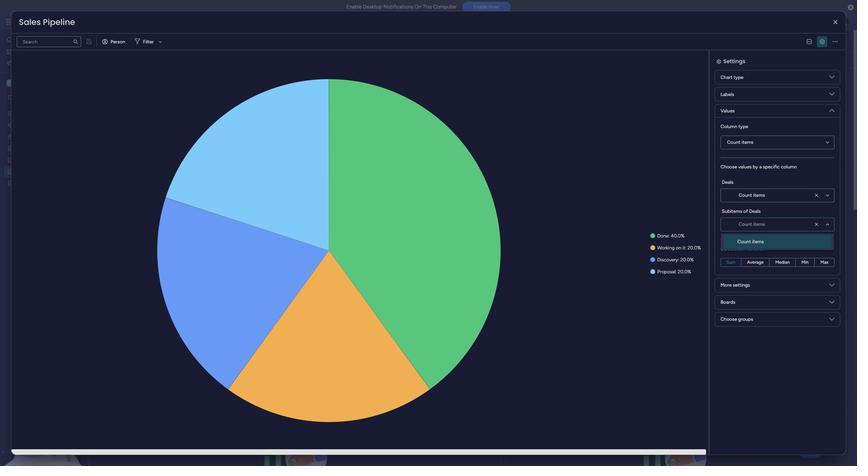 Task type: describe. For each thing, give the bounding box(es) containing it.
40.0%
[[671, 233, 685, 239]]

type for column type
[[739, 124, 749, 130]]

a
[[760, 164, 762, 170]]

median
[[776, 260, 790, 265]]

choose values by a specific column
[[721, 164, 797, 170]]

20.0% for proposal : 20.0%
[[678, 269, 692, 275]]

0 vertical spatial deals
[[429, 77, 447, 85]]

deals inside heading
[[749, 209, 761, 215]]

values
[[739, 164, 752, 170]]

items for subitems of deals
[[754, 222, 766, 228]]

calculation
[[721, 246, 745, 252]]

deals heading
[[722, 179, 734, 186]]

1 $0 from the left
[[457, 102, 487, 131]]

0 horizontal spatial filter dashboard by text search field
[[17, 36, 81, 47]]

c
[[8, 80, 12, 86]]

Sales Dashboard field
[[101, 33, 196, 49]]

subitems of deals
[[722, 209, 761, 215]]

enable for enable desktop notifications on this computer
[[346, 4, 362, 10]]

this
[[423, 4, 432, 10]]

values
[[721, 108, 735, 114]]

groups
[[739, 317, 754, 323]]

enable now! button
[[462, 2, 511, 12]]

help
[[805, 450, 817, 456]]

monday sales crm
[[30, 18, 82, 26]]

lottie animation image
[[0, 398, 87, 467]]

enable now!
[[474, 4, 500, 10]]

on
[[415, 4, 422, 10]]

count up calculation function
[[738, 239, 751, 245]]

boards
[[721, 300, 736, 306]]

items for deals
[[754, 193, 766, 199]]

max
[[821, 260, 829, 265]]

settings
[[733, 283, 750, 289]]

value
[[387, 77, 404, 85]]

working
[[658, 245, 675, 251]]

workspace image
[[7, 79, 13, 87]]

proposal
[[658, 269, 676, 275]]

dapulse dropdown down arrow image for choose groups
[[830, 317, 835, 325]]

done
[[658, 233, 669, 239]]

: for proposal
[[676, 269, 677, 275]]

count items up function
[[738, 239, 764, 245]]

$192,000
[[166, 102, 272, 131]]

min
[[802, 260, 809, 265]]

monday
[[30, 18, 54, 26]]

dapulse dropdown down arrow image for values
[[830, 105, 835, 113]]

choose for choose groups
[[721, 317, 737, 323]]

computer
[[433, 4, 457, 10]]

filter button
[[132, 36, 164, 47]]

home
[[16, 37, 29, 42]]

column
[[781, 164, 797, 170]]

pipeline
[[43, 16, 75, 28]]

share
[[814, 38, 826, 43]]

crm
[[70, 18, 82, 26]]

chart
[[721, 74, 733, 80]]

filter
[[143, 39, 154, 45]]

arrow down image
[[156, 38, 164, 46]]

of inside heading
[[744, 209, 748, 215]]

dapulse dropdown down arrow image for chart type
[[830, 75, 835, 82]]

1 vertical spatial deals
[[722, 180, 734, 186]]

proposal : 20.0%
[[658, 269, 692, 275]]

c button
[[5, 77, 68, 89]]

work
[[23, 48, 33, 54]]

average for average
[[748, 260, 764, 265]]

v2 settings line image
[[820, 39, 825, 44]]

sales dashboard banner
[[91, 30, 854, 68]]

specific
[[763, 164, 780, 170]]

more dots image
[[837, 79, 841, 84]]

by
[[753, 164, 759, 170]]

average for average value of won deals
[[359, 77, 385, 85]]

person button
[[100, 36, 129, 47]]

enable desktop notifications on this computer
[[346, 4, 457, 10]]

Sales Pipeline field
[[17, 16, 77, 28]]

discovery
[[658, 257, 678, 263]]

help button
[[799, 447, 823, 459]]

0 horizontal spatial of
[[406, 77, 412, 85]]

christina overa image
[[838, 16, 849, 27]]

enable for enable now!
[[474, 4, 488, 10]]

sales for $192,000
[[103, 33, 132, 49]]

more settings
[[721, 283, 750, 289]]

count for column type
[[727, 140, 741, 145]]



Task type: vqa. For each thing, say whether or not it's contained in the screenshot.
v2 ellipsis icon
no



Task type: locate. For each thing, give the bounding box(es) containing it.
count items inside deals group
[[739, 193, 766, 199]]

public board image
[[7, 180, 14, 187]]

mass email tracking image
[[6, 60, 13, 67]]

count for deals
[[739, 193, 752, 199]]

list box
[[0, 106, 87, 282]]

dapulse close image
[[848, 4, 854, 11]]

1 vertical spatial of
[[744, 209, 748, 215]]

0 vertical spatial average
[[359, 77, 385, 85]]

choose
[[721, 164, 737, 170], [721, 317, 737, 323]]

type right the chart
[[734, 74, 744, 80]]

chart type
[[721, 74, 744, 80]]

dapulse dropdown down arrow image for labels
[[830, 92, 835, 99]]

now!
[[489, 4, 500, 10]]

20.0% down it
[[681, 257, 694, 263]]

sales for done
[[19, 16, 41, 28]]

1 vertical spatial 20.0%
[[681, 257, 694, 263]]

1 horizontal spatial enable
[[474, 4, 488, 10]]

0 horizontal spatial enable
[[346, 4, 362, 10]]

working on it : 20.0%
[[658, 245, 701, 251]]

subitems
[[722, 209, 743, 215]]

search image
[[73, 39, 78, 45]]

0 vertical spatial dapulse dropdown down arrow image
[[830, 75, 835, 82]]

items down column type
[[742, 140, 754, 145]]

1 vertical spatial average
[[748, 260, 764, 265]]

count items up subitems of deals heading
[[739, 193, 766, 199]]

2 $0 from the left
[[711, 102, 741, 131]]

column
[[721, 124, 738, 130]]

items inside group
[[754, 222, 766, 228]]

enable left "desktop"
[[346, 4, 362, 10]]

0 vertical spatial 20.0%
[[688, 245, 701, 251]]

items for column type
[[742, 140, 754, 145]]

dashboard
[[134, 33, 194, 49]]

won
[[414, 77, 428, 85]]

notifications
[[384, 4, 414, 10]]

type right column
[[739, 124, 749, 130]]

1 horizontal spatial $0
[[711, 102, 741, 131]]

1 choose from the top
[[721, 164, 737, 170]]

my work
[[15, 48, 33, 54]]

2 choose from the top
[[721, 317, 737, 323]]

function
[[746, 246, 765, 252]]

dapulse dropdown down arrow image
[[830, 92, 835, 99], [830, 283, 835, 291], [830, 300, 835, 308], [830, 317, 835, 325]]

deals right the subitems
[[749, 209, 761, 215]]

sum
[[727, 260, 736, 265]]

sales up the "home"
[[19, 16, 41, 28]]

of right the subitems
[[744, 209, 748, 215]]

deals
[[429, 77, 447, 85], [722, 180, 734, 186], [749, 209, 761, 215]]

1 horizontal spatial deals
[[722, 180, 734, 186]]

column type
[[721, 124, 749, 130]]

4 dapulse dropdown down arrow image from the top
[[830, 317, 835, 325]]

deals right 'won'
[[429, 77, 447, 85]]

more dots image
[[833, 39, 838, 44], [330, 79, 335, 84], [837, 172, 841, 177], [837, 311, 841, 316]]

1 horizontal spatial filter dashboard by text search field
[[204, 55, 269, 66]]

2 vertical spatial deals
[[749, 209, 761, 215]]

count for subitems of deals
[[739, 222, 752, 228]]

2 horizontal spatial deals
[[749, 209, 761, 215]]

20.0% right it
[[688, 245, 701, 251]]

deals group
[[721, 179, 835, 203]]

average left value
[[359, 77, 385, 85]]

enable
[[346, 4, 362, 10], [474, 4, 488, 10]]

lottie animation element
[[0, 398, 87, 467]]

: for discovery
[[678, 257, 680, 263]]

sales
[[55, 18, 69, 26]]

3 dapulse dropdown down arrow image from the top
[[830, 300, 835, 308]]

my
[[15, 48, 22, 54]]

: down discovery : 20.0% on the right of page
[[676, 269, 677, 275]]

1 horizontal spatial average
[[748, 260, 764, 265]]

done : 40.0%
[[658, 233, 685, 239]]

count down subitems of deals
[[739, 222, 752, 228]]

items
[[742, 140, 754, 145], [754, 193, 766, 199], [754, 222, 766, 228], [752, 239, 764, 245]]

1 vertical spatial choose
[[721, 317, 737, 323]]

1 dapulse dropdown down arrow image from the top
[[830, 75, 835, 82]]

1 vertical spatial filter dashboard by text search field
[[204, 55, 269, 66]]

items inside deals group
[[754, 193, 766, 199]]

enable inside 'button'
[[474, 4, 488, 10]]

sales dashboard
[[103, 33, 194, 49]]

: left 40.0%
[[669, 233, 670, 239]]

choose up deals heading
[[721, 164, 737, 170]]

count items
[[727, 140, 754, 145], [739, 193, 766, 199], [739, 222, 766, 228], [738, 239, 764, 245]]

count items for column type
[[727, 140, 754, 145]]

of left 'won'
[[406, 77, 412, 85]]

average down function
[[748, 260, 764, 265]]

count up subitems of deals
[[739, 193, 752, 199]]

20.0% down discovery : 20.0% on the right of page
[[678, 269, 692, 275]]

choose left groups
[[721, 317, 737, 323]]

: for done
[[669, 233, 670, 239]]

settings
[[724, 58, 746, 65]]

discovery : 20.0%
[[658, 257, 694, 263]]

items down subitems of deals heading
[[754, 222, 766, 228]]

sales left filter 'popup button'
[[103, 33, 132, 49]]

on
[[676, 245, 682, 251]]

None search field
[[17, 36, 81, 47]]

items up subitems of deals
[[754, 193, 766, 199]]

1 vertical spatial dapulse dropdown down arrow image
[[830, 105, 835, 113]]

1 vertical spatial sales
[[103, 33, 132, 49]]

average value of won deals
[[359, 77, 447, 85]]

dapulse x slim image
[[834, 20, 838, 25]]

public dashboard image
[[7, 168, 14, 175]]

0 horizontal spatial $0
[[457, 102, 487, 131]]

sales pipeline
[[19, 16, 75, 28]]

sales inside banner
[[103, 33, 132, 49]]

count items for subitems of deals
[[739, 222, 766, 228]]

desktop
[[363, 4, 382, 10]]

dapulse dropdown down arrow image
[[830, 75, 835, 82], [830, 105, 835, 113]]

count items down column type
[[727, 140, 754, 145]]

0 vertical spatial type
[[734, 74, 744, 80]]

0 vertical spatial of
[[406, 77, 412, 85]]

2 dapulse dropdown down arrow image from the top
[[830, 105, 835, 113]]

: right on
[[686, 245, 687, 251]]

more
[[721, 283, 732, 289]]

20.0% for discovery : 20.0%
[[681, 257, 694, 263]]

choose for choose values by a specific column
[[721, 164, 737, 170]]

share button
[[801, 35, 829, 46]]

0 vertical spatial sales
[[19, 16, 41, 28]]

0 horizontal spatial average
[[359, 77, 385, 85]]

1 horizontal spatial sales
[[103, 33, 132, 49]]

average
[[359, 77, 385, 85], [748, 260, 764, 265]]

option
[[0, 107, 87, 109]]

type
[[734, 74, 744, 80], [739, 124, 749, 130]]

choose groups
[[721, 317, 754, 323]]

filter dashboard by text search field inside sales dashboard banner
[[204, 55, 269, 66]]

0 horizontal spatial sales
[[19, 16, 41, 28]]

items up function
[[752, 239, 764, 245]]

my work button
[[4, 46, 74, 57]]

type for chart type
[[734, 74, 744, 80]]

subitems of deals heading
[[722, 208, 761, 215]]

of
[[406, 77, 412, 85], [744, 209, 748, 215]]

$0
[[457, 102, 487, 131], [711, 102, 741, 131]]

dapulse dropdown down arrow image for boards
[[830, 300, 835, 308]]

1 horizontal spatial of
[[744, 209, 748, 215]]

20.0%
[[688, 245, 701, 251], [681, 257, 694, 263], [678, 269, 692, 275]]

dapulse dropdown down arrow image for more settings
[[830, 283, 835, 291]]

calculation function
[[721, 246, 765, 252]]

count inside deals group
[[739, 193, 752, 199]]

count down column type
[[727, 140, 741, 145]]

count
[[727, 140, 741, 145], [739, 193, 752, 199], [739, 222, 752, 228], [738, 239, 751, 245]]

2 vertical spatial 20.0%
[[678, 269, 692, 275]]

deals up the subitems
[[722, 180, 734, 186]]

count inside subitems of deals group
[[739, 222, 752, 228]]

select product image
[[6, 18, 13, 25]]

count items inside subitems of deals group
[[739, 222, 766, 228]]

Filter dashboard by text search field
[[17, 36, 81, 47], [204, 55, 269, 66]]

v2 split view image
[[807, 39, 812, 44]]

sales
[[19, 16, 41, 28], [103, 33, 132, 49]]

enable left now!
[[474, 4, 488, 10]]

subitems of deals group
[[721, 208, 835, 232]]

person
[[111, 39, 125, 45]]

0 vertical spatial filter dashboard by text search field
[[17, 36, 81, 47]]

it
[[683, 245, 686, 251]]

0 horizontal spatial deals
[[429, 77, 447, 85]]

:
[[669, 233, 670, 239], [686, 245, 687, 251], [678, 257, 680, 263], [676, 269, 677, 275]]

home button
[[4, 34, 74, 45]]

: down on
[[678, 257, 680, 263]]

0 vertical spatial choose
[[721, 164, 737, 170]]

labels
[[721, 92, 735, 97]]

1 dapulse dropdown down arrow image from the top
[[830, 92, 835, 99]]

count items down subitems of deals heading
[[739, 222, 766, 228]]

1 vertical spatial type
[[739, 124, 749, 130]]

2 dapulse dropdown down arrow image from the top
[[830, 283, 835, 291]]

count items for deals
[[739, 193, 766, 199]]



